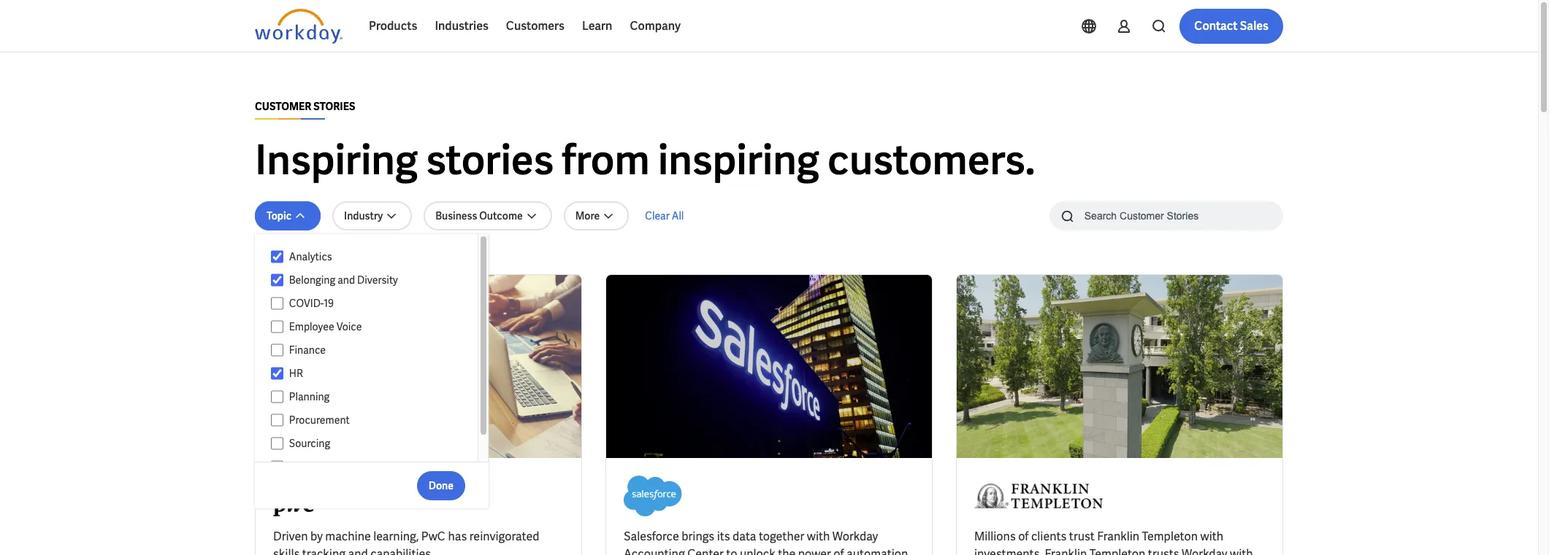 Task type: vqa. For each thing, say whether or not it's contained in the screenshot.
3rd Watch Video
no



Task type: describe. For each thing, give the bounding box(es) containing it.
skills
[[273, 547, 300, 556]]

procurement link
[[283, 412, 464, 430]]

business outcome
[[436, 210, 523, 223]]

unlock
[[740, 547, 776, 556]]

business outcome button
[[424, 202, 552, 231]]

inspiring stories from inspiring customers.
[[255, 134, 1036, 187]]

reinvigorated
[[470, 530, 540, 545]]

has
[[448, 530, 467, 545]]

clients
[[1031, 530, 1067, 545]]

planning
[[289, 391, 330, 404]]

0 vertical spatial templeton
[[1142, 530, 1198, 545]]

employee voice
[[289, 321, 362, 334]]

planning link
[[283, 389, 464, 406]]

go to the homepage image
[[255, 9, 343, 44]]

hr
[[289, 367, 303, 381]]

industry button
[[332, 202, 412, 231]]

covid-19 link
[[283, 295, 464, 313]]

clear all button
[[641, 202, 688, 231]]

workday inside millions of clients trust franklin templeton with investments. franklin templeton trusts workday wit
[[1182, 547, 1228, 556]]

1 vertical spatial templeton
[[1090, 547, 1146, 556]]

stories
[[426, 134, 554, 187]]

0 vertical spatial franklin
[[1097, 530, 1140, 545]]

customers
[[506, 18, 565, 34]]

customer stories
[[255, 100, 355, 113]]

capabilities.
[[371, 547, 434, 556]]

more
[[575, 210, 600, 223]]

topic
[[267, 210, 292, 223]]

driven by machine learning, pwc has reinvigorated skills tracking and capabilities.
[[273, 530, 540, 556]]

contact
[[1195, 18, 1238, 34]]

the
[[778, 547, 796, 556]]

inspiring
[[255, 134, 418, 187]]

topic button
[[255, 202, 321, 231]]

hr link
[[283, 365, 464, 383]]

19
[[324, 297, 334, 310]]

customer
[[255, 100, 311, 113]]

products
[[369, 18, 417, 34]]

contact sales link
[[1180, 9, 1284, 44]]

technology
[[289, 461, 342, 474]]

pwc
[[421, 530, 446, 545]]

covid-
[[289, 297, 324, 310]]

tracking
[[302, 547, 346, 556]]

learning,
[[373, 530, 419, 545]]

center
[[688, 547, 724, 556]]

salesforce brings its data together with workday accounting center to unlock the power of automation.
[[624, 530, 911, 556]]

clear all
[[645, 210, 684, 223]]

voice
[[337, 321, 362, 334]]

learn button
[[573, 9, 621, 44]]

by
[[310, 530, 323, 545]]

learn
[[582, 18, 613, 34]]

and inside driven by machine learning, pwc has reinvigorated skills tracking and capabilities.
[[348, 547, 368, 556]]

brings
[[682, 530, 715, 545]]

belonging
[[289, 274, 335, 287]]

salesforce
[[624, 530, 679, 545]]

all
[[672, 210, 684, 223]]

its
[[717, 530, 730, 545]]

together
[[759, 530, 805, 545]]

0 horizontal spatial franklin
[[1045, 547, 1087, 556]]

0 vertical spatial and
[[338, 274, 355, 287]]

contact sales
[[1195, 18, 1269, 34]]

salesforce.com image
[[624, 476, 683, 517]]

belonging and diversity link
[[283, 272, 464, 289]]

employee voice link
[[283, 319, 464, 336]]



Task type: locate. For each thing, give the bounding box(es) containing it.
0 horizontal spatial of
[[834, 547, 844, 556]]

trusts
[[1148, 547, 1180, 556]]

business
[[436, 210, 477, 223]]

franklin down trust
[[1045, 547, 1087, 556]]

pricewaterhousecoopers global licensing services corporation (pwc) image
[[273, 476, 327, 517]]

franklin templeton companies, llc image
[[974, 476, 1103, 517]]

products button
[[360, 9, 426, 44]]

with inside salesforce brings its data together with workday accounting center to unlock the power of automation.
[[807, 530, 830, 545]]

workday
[[833, 530, 878, 545], [1182, 547, 1228, 556]]

1 horizontal spatial of
[[1019, 530, 1029, 545]]

workday inside salesforce brings its data together with workday accounting center to unlock the power of automation.
[[833, 530, 878, 545]]

and left the diversity
[[338, 274, 355, 287]]

workday up automation.
[[833, 530, 878, 545]]

2 with from the left
[[1201, 530, 1224, 545]]

410
[[255, 251, 270, 264]]

of inside millions of clients trust franklin templeton with investments. franklin templeton trusts workday wit
[[1019, 530, 1029, 545]]

410 results
[[255, 251, 307, 264]]

with inside millions of clients trust franklin templeton with investments. franklin templeton trusts workday wit
[[1201, 530, 1224, 545]]

templeton
[[1142, 530, 1198, 545], [1090, 547, 1146, 556]]

done button
[[417, 472, 465, 501]]

1 vertical spatial franklin
[[1045, 547, 1087, 556]]

done
[[429, 480, 454, 493]]

of
[[1019, 530, 1029, 545], [834, 547, 844, 556]]

0 vertical spatial workday
[[833, 530, 878, 545]]

1 horizontal spatial workday
[[1182, 547, 1228, 556]]

of right power
[[834, 547, 844, 556]]

1 with from the left
[[807, 530, 830, 545]]

0 horizontal spatial workday
[[833, 530, 878, 545]]

to
[[726, 547, 738, 556]]

workday right trusts
[[1182, 547, 1228, 556]]

diversity
[[357, 274, 398, 287]]

1 horizontal spatial with
[[1201, 530, 1224, 545]]

finance link
[[283, 342, 464, 359]]

sourcing link
[[283, 435, 464, 453]]

templeton down trust
[[1090, 547, 1146, 556]]

industries
[[435, 18, 489, 34]]

employee
[[289, 321, 334, 334]]

franklin
[[1097, 530, 1140, 545], [1045, 547, 1087, 556]]

from
[[562, 134, 650, 187]]

procurement
[[289, 414, 350, 427]]

millions
[[974, 530, 1016, 545]]

clear
[[645, 210, 670, 223]]

1 vertical spatial of
[[834, 547, 844, 556]]

millions of clients trust franklin templeton with investments. franklin templeton trusts workday wit
[[974, 530, 1253, 556]]

results
[[272, 251, 307, 264]]

1 horizontal spatial franklin
[[1097, 530, 1140, 545]]

technology link
[[283, 459, 464, 476]]

and
[[338, 274, 355, 287], [348, 547, 368, 556]]

of up investments.
[[1019, 530, 1029, 545]]

analytics link
[[283, 248, 464, 266]]

templeton up trusts
[[1142, 530, 1198, 545]]

stories
[[313, 100, 355, 113]]

data
[[733, 530, 757, 545]]

company button
[[621, 9, 690, 44]]

company
[[630, 18, 681, 34]]

trust
[[1069, 530, 1095, 545]]

belonging and diversity
[[289, 274, 398, 287]]

inspiring
[[658, 134, 820, 187]]

0 horizontal spatial with
[[807, 530, 830, 545]]

sales
[[1240, 18, 1269, 34]]

industries button
[[426, 9, 497, 44]]

power
[[798, 547, 831, 556]]

covid-19
[[289, 297, 334, 310]]

industry
[[344, 210, 383, 223]]

1 vertical spatial and
[[348, 547, 368, 556]]

of inside salesforce brings its data together with workday accounting center to unlock the power of automation.
[[834, 547, 844, 556]]

customers button
[[497, 9, 573, 44]]

sourcing
[[289, 438, 330, 451]]

Search Customer Stories text field
[[1076, 203, 1255, 229]]

analytics
[[289, 251, 332, 264]]

None checkbox
[[271, 274, 283, 287], [271, 321, 283, 334], [271, 461, 283, 474], [271, 274, 283, 287], [271, 321, 283, 334], [271, 461, 283, 474]]

None checkbox
[[271, 251, 283, 264], [271, 297, 283, 310], [271, 344, 283, 357], [271, 367, 283, 381], [271, 391, 283, 404], [271, 414, 283, 427], [271, 438, 283, 451], [271, 251, 283, 264], [271, 297, 283, 310], [271, 344, 283, 357], [271, 367, 283, 381], [271, 391, 283, 404], [271, 414, 283, 427], [271, 438, 283, 451]]

customers.
[[828, 134, 1036, 187]]

1 vertical spatial workday
[[1182, 547, 1228, 556]]

franklin right trust
[[1097, 530, 1140, 545]]

0 vertical spatial of
[[1019, 530, 1029, 545]]

more button
[[564, 202, 629, 231]]

investments.
[[974, 547, 1043, 556]]

with
[[807, 530, 830, 545], [1201, 530, 1224, 545]]

finance
[[289, 344, 326, 357]]

automation.
[[847, 547, 911, 556]]

outcome
[[479, 210, 523, 223]]

driven
[[273, 530, 308, 545]]

and down machine
[[348, 547, 368, 556]]

accounting
[[624, 547, 685, 556]]

machine
[[325, 530, 371, 545]]



